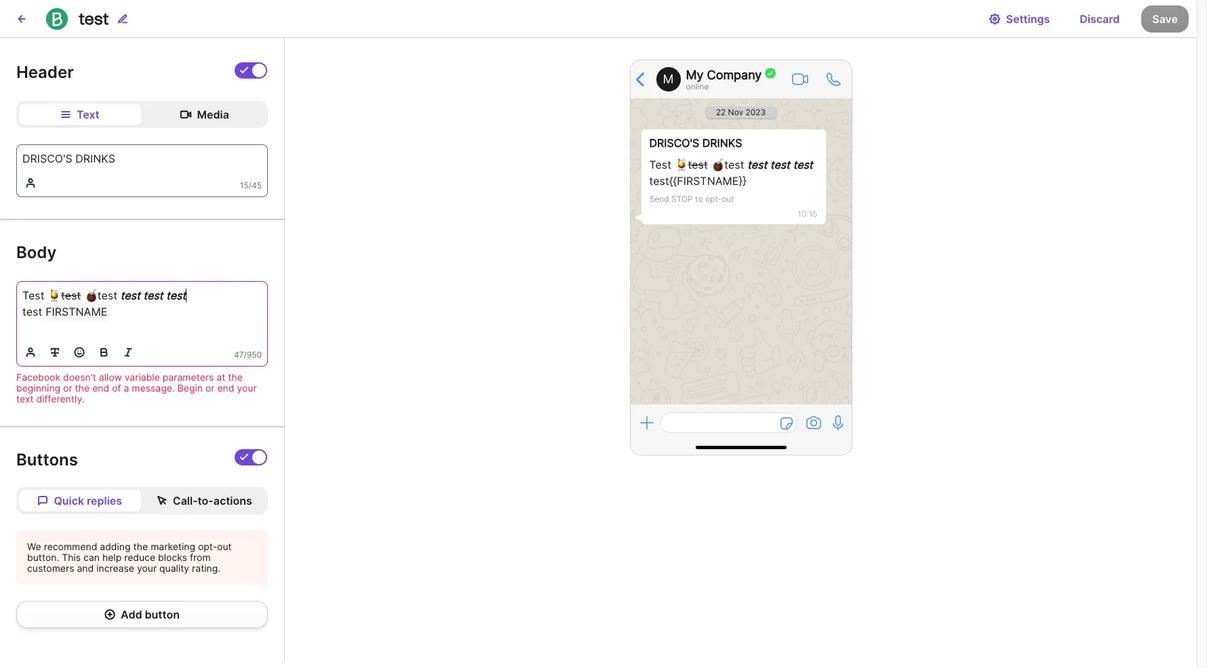 Task type: describe. For each thing, give the bounding box(es) containing it.
body
[[16, 243, 57, 263]]

call-to-actions
[[173, 495, 252, 508]]

my
[[686, 67, 704, 82]]

allow
[[99, 372, 122, 383]]

test 🍹 test 🧉test for firstname
[[22, 289, 117, 303]]

950
[[247, 350, 262, 360]]

22 nov 2023
[[716, 107, 766, 117]]

settings button
[[978, 5, 1061, 32]]

doesn't
[[63, 372, 96, 383]]

47
[[234, 350, 244, 360]]

your for increase
[[137, 563, 157, 575]]

buttons
[[16, 450, 78, 470]]

quick
[[54, 495, 84, 508]]

discard button
[[1069, 5, 1131, 32]]

actions
[[213, 495, 252, 508]]

add button
[[121, 608, 180, 622]]

edit template name image
[[117, 13, 128, 24]]

2 or from the left
[[205, 383, 215, 394]]

quality
[[159, 563, 189, 575]]

15 / 45
[[240, 181, 262, 191]]

10:15
[[798, 209, 818, 219]]

begin
[[177, 383, 203, 394]]

beginning
[[16, 383, 60, 394]]

out inside send stop to opt-out 10:15
[[722, 194, 734, 204]]

from
[[190, 552, 211, 564]]

and
[[77, 563, 94, 575]]

back button image
[[16, 13, 27, 24]]

reduce
[[124, 552, 155, 564]]

differently.
[[36, 393, 84, 405]]

drisco's drinks inside rich text editor, main text box
[[22, 152, 115, 166]]

/ for drisco's drinks
[[249, 181, 252, 191]]

media
[[197, 108, 229, 122]]

media button
[[143, 104, 265, 126]]

discard
[[1080, 12, 1120, 25]]

of
[[112, 383, 121, 394]]

this
[[62, 552, 81, 564]]

opt- inside we recommend adding the marketing opt-out button. this can help reduce blocks from customers and increase your quality rating.
[[198, 541, 217, 553]]

help
[[102, 552, 122, 564]]

online
[[686, 81, 709, 91]]

🧉test for {{firstname}}
[[711, 158, 744, 172]]

button.
[[27, 552, 59, 564]]

text
[[16, 393, 34, 405]]

send
[[649, 194, 669, 204]]

adding
[[100, 541, 131, 553]]

save
[[1152, 12, 1178, 25]]

opt- inside send stop to opt-out 10:15
[[705, 194, 722, 204]]

2 horizontal spatial the
[[228, 372, 243, 383]]

1 or from the left
[[63, 383, 72, 394]]

the inside we recommend adding the marketing opt-out button. this can help reduce blocks from customers and increase your quality rating.
[[133, 541, 148, 553]]

47 / 950
[[234, 350, 262, 360]]

we recommend adding the marketing opt-out button. this can help reduce blocks from customers and increase your quality rating.
[[27, 541, 232, 575]]

variable
[[125, 372, 160, 383]]

blocks
[[158, 552, 187, 564]]

recommend
[[44, 541, 97, 553]]

settings
[[1006, 12, 1050, 25]]

drinks inside rich text editor, main text box
[[75, 152, 115, 166]]

out inside we recommend adding the marketing opt-out button. this can help reduce blocks from customers and increase your quality rating.
[[217, 541, 232, 553]]

at
[[217, 372, 225, 383]]

add
[[121, 608, 142, 622]]

0 horizontal spatial the
[[75, 383, 90, 394]]

text
[[77, 108, 99, 122]]

45
[[252, 181, 262, 191]]

quick replies button
[[19, 490, 141, 512]]

2023
[[746, 107, 766, 117]]

company
[[707, 67, 762, 82]]

message.
[[132, 383, 175, 394]]



Task type: locate. For each thing, give the bounding box(es) containing it.
facebook
[[16, 372, 60, 383]]

1 horizontal spatial the
[[133, 541, 148, 553]]

to
[[695, 194, 703, 204]]

1 horizontal spatial your
[[237, 383, 257, 394]]

2 end from the left
[[217, 383, 234, 394]]

1 vertical spatial opt-
[[198, 541, 217, 553]]

15
[[240, 181, 249, 191]]

0 vertical spatial opt-
[[705, 194, 722, 204]]

🍹 for {{firstname}}
[[674, 158, 688, 172]]

we
[[27, 541, 41, 553]]

🍹 for firstname
[[47, 289, 61, 303]]

Rich Text Editor, main text field
[[17, 145, 267, 170]]

0 horizontal spatial out
[[217, 541, 232, 553]]

end right "begin" on the left
[[217, 383, 234, 394]]

test for firstname
[[22, 289, 44, 303]]

1 horizontal spatial test
[[649, 158, 671, 172]]

0 vertical spatial drisco's
[[649, 136, 699, 150]]

test 🍹 test 🧉test for {{firstname}}
[[649, 158, 744, 172]]

your inside we recommend adding the marketing opt-out button. this can help reduce blocks from customers and increase your quality rating.
[[137, 563, 157, 575]]

a
[[124, 383, 129, 394]]

🧉test inside rich text editor, main text field
[[84, 289, 117, 303]]

0 vertical spatial drisco's drinks
[[649, 136, 742, 150]]

22
[[716, 107, 726, 117]]

header
[[16, 63, 74, 82]]

drisco's drinks
[[649, 136, 742, 150], [22, 152, 115, 166]]

🧉test up {{firstname}}
[[711, 158, 744, 172]]

parameters
[[163, 372, 214, 383]]

your left quality on the bottom left of page
[[137, 563, 157, 575]]

drisco's up {{firstname}}
[[649, 136, 699, 150]]

1 horizontal spatial 🍹
[[674, 158, 688, 172]]

end left of
[[92, 383, 109, 394]]

button
[[145, 608, 180, 622]]

test 🍹 test 🧉test
[[649, 158, 744, 172], [22, 289, 117, 303]]

customers
[[27, 563, 74, 575]]

drisco's drinks down 22
[[649, 136, 742, 150]]

out
[[722, 194, 734, 204], [217, 541, 232, 553]]

opt- right to
[[705, 194, 722, 204]]

1 vertical spatial drinks
[[75, 152, 115, 166]]

🍹 up firstname
[[47, 289, 61, 303]]

1 horizontal spatial /
[[249, 181, 252, 191]]

0 vertical spatial 🧉test
[[711, 158, 744, 172]]

0 horizontal spatial 🍹
[[47, 289, 61, 303]]

0 horizontal spatial drinks
[[75, 152, 115, 166]]

🧉test for firstname
[[84, 289, 117, 303]]

out down {{firstname}}
[[722, 194, 734, 204]]

opt-
[[705, 194, 722, 204], [198, 541, 217, 553]]

replies
[[87, 495, 122, 508]]

drisco's down "text" button
[[22, 152, 72, 166]]

0 vertical spatial /
[[249, 181, 252, 191]]

test 🍹 test 🧉test inside rich text editor, main text field
[[22, 289, 117, 303]]

test inside rich text editor, main text field
[[22, 289, 44, 303]]

facebook doesn't allow variable parameters at the beginning or the end of a message. begin or end your text differently.
[[16, 372, 257, 405]]

drinks
[[702, 136, 742, 150], [75, 152, 115, 166]]

call-to-actions button
[[143, 490, 265, 512]]

your
[[237, 383, 257, 394], [137, 563, 157, 575]]

0 vertical spatial test 🍹 test 🧉test
[[649, 158, 744, 172]]

1 horizontal spatial out
[[722, 194, 734, 204]]

opt- up rating.
[[198, 541, 217, 553]]

1 vertical spatial 🧉test
[[84, 289, 117, 303]]

1 horizontal spatial or
[[205, 383, 215, 394]]

increase
[[96, 563, 134, 575]]

the left allow
[[75, 383, 90, 394]]

1 horizontal spatial drisco's
[[649, 136, 699, 150]]

your for end
[[237, 383, 257, 394]]

your right 'at'
[[237, 383, 257, 394]]

my company online
[[686, 67, 762, 91]]

send stop to opt-out 10:15
[[649, 194, 818, 219]]

or
[[63, 383, 72, 394], [205, 383, 215, 394]]

🍹 inside rich text editor, main text field
[[47, 289, 61, 303]]

can
[[83, 552, 100, 564]]

1 horizontal spatial 🧉test
[[711, 158, 744, 172]]

0 horizontal spatial or
[[63, 383, 72, 394]]

your inside facebook doesn't allow variable parameters at the beginning or the end of a message. begin or end your text differently.
[[237, 383, 257, 394]]

test down body
[[22, 289, 44, 303]]

test test test
[[747, 158, 813, 172]]

None checkbox
[[235, 63, 267, 79]]

drisco's
[[649, 136, 699, 150], [22, 152, 72, 166]]

/
[[249, 181, 252, 191], [244, 350, 247, 360]]

1 horizontal spatial drisco's drinks
[[649, 136, 742, 150]]

1 vertical spatial your
[[137, 563, 157, 575]]

test 🍹 test 🧉test up {{firstname}}
[[649, 158, 744, 172]]

0 vertical spatial your
[[237, 383, 257, 394]]

add button button
[[16, 602, 268, 629]]

{{firstname}}
[[669, 174, 747, 188]]

test for {{firstname}}
[[649, 158, 671, 172]]

1 vertical spatial test
[[22, 289, 44, 303]]

1 horizontal spatial end
[[217, 383, 234, 394]]

call-
[[173, 495, 198, 508]]

or right beginning
[[63, 383, 72, 394]]

1 vertical spatial drisco's
[[22, 152, 72, 166]]

nov
[[728, 107, 743, 117]]

drinks down 22
[[702, 136, 742, 150]]

drisco's drinks down "text" button
[[22, 152, 115, 166]]

drinks down text
[[75, 152, 115, 166]]

save button
[[1142, 5, 1189, 32]]

Rich Text Editor, main text field
[[17, 282, 267, 339]]

stop
[[671, 194, 693, 204]]

text button
[[19, 104, 141, 126]]

firstname
[[46, 305, 107, 319]]

0 horizontal spatial opt-
[[198, 541, 217, 553]]

test test test test firstname
[[22, 289, 186, 319]]

to-
[[198, 495, 213, 508]]

0 horizontal spatial your
[[137, 563, 157, 575]]

0 horizontal spatial test
[[22, 289, 44, 303]]

0 horizontal spatial drisco's
[[22, 152, 72, 166]]

1 vertical spatial out
[[217, 541, 232, 553]]

1 horizontal spatial test 🍹 test 🧉test
[[649, 158, 744, 172]]

test
[[649, 158, 671, 172], [22, 289, 44, 303]]

out right from
[[217, 541, 232, 553]]

🍹 up {{firstname}}
[[674, 158, 688, 172]]

rating.
[[192, 563, 221, 575]]

the right 'at'
[[228, 372, 243, 383]]

drisco's inside rich text editor, main text box
[[22, 152, 72, 166]]

or left 'at'
[[205, 383, 215, 394]]

None checkbox
[[235, 450, 267, 466]]

end
[[92, 383, 109, 394], [217, 383, 234, 394]]

1 vertical spatial 🍹
[[47, 289, 61, 303]]

0 horizontal spatial test 🍹 test 🧉test
[[22, 289, 117, 303]]

1 horizontal spatial drinks
[[702, 136, 742, 150]]

0 horizontal spatial end
[[92, 383, 109, 394]]

dialog
[[1197, 0, 1207, 669]]

1 vertical spatial test 🍹 test 🧉test
[[22, 289, 117, 303]]

1 horizontal spatial opt-
[[705, 194, 722, 204]]

🧉test up firstname
[[84, 289, 117, 303]]

0 horizontal spatial drisco's drinks
[[22, 152, 115, 166]]

0 vertical spatial drinks
[[702, 136, 742, 150]]

1 end from the left
[[92, 383, 109, 394]]

0 horizontal spatial /
[[244, 350, 247, 360]]

marketing
[[151, 541, 195, 553]]

0 vertical spatial out
[[722, 194, 734, 204]]

0 horizontal spatial 🧉test
[[84, 289, 117, 303]]

test up send
[[649, 158, 671, 172]]

the right adding
[[133, 541, 148, 553]]

1 vertical spatial drisco's drinks
[[22, 152, 115, 166]]

1 vertical spatial /
[[244, 350, 247, 360]]

the
[[228, 372, 243, 383], [75, 383, 90, 394], [133, 541, 148, 553]]

0 vertical spatial test
[[649, 158, 671, 172]]

test
[[79, 8, 109, 28], [649, 158, 816, 188], [688, 158, 708, 172], [747, 158, 767, 172], [770, 158, 790, 172], [793, 158, 813, 172], [61, 289, 81, 303], [120, 289, 140, 303], [143, 289, 163, 303], [166, 289, 186, 303], [22, 305, 42, 319]]

quick replies
[[54, 495, 122, 508]]

🧉test
[[711, 158, 744, 172], [84, 289, 117, 303]]

m
[[663, 72, 674, 86]]

0 vertical spatial 🍹
[[674, 158, 688, 172]]

test 🍹 test 🧉test up firstname
[[22, 289, 117, 303]]

/ for test 🍹
[[244, 350, 247, 360]]

🍹
[[674, 158, 688, 172], [47, 289, 61, 303]]



Task type: vqa. For each thing, say whether or not it's contained in the screenshot.
home
no



